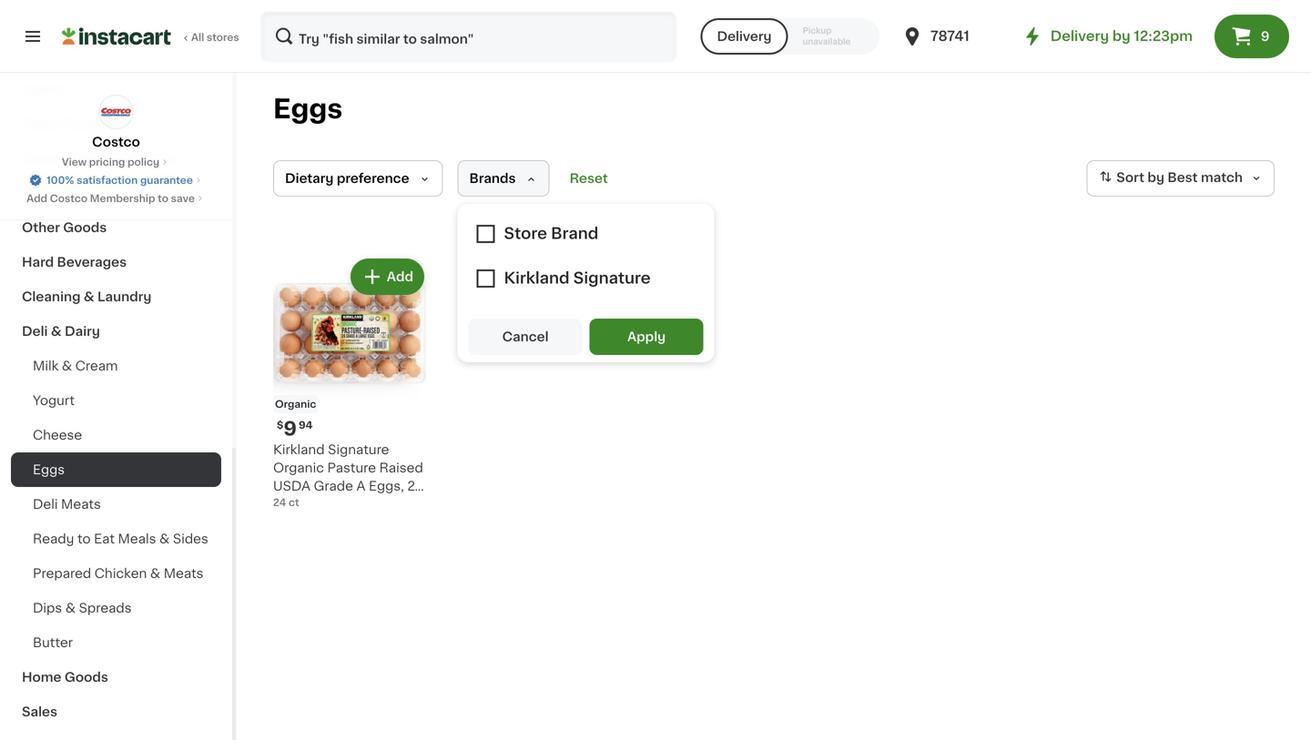 Task type: vqa. For each thing, say whether or not it's contained in the screenshot.
Deli Meats's DELI
yes



Task type: describe. For each thing, give the bounding box(es) containing it.
raised
[[380, 462, 423, 475]]

& right chicken
[[150, 568, 160, 580]]

delivery button
[[701, 18, 789, 55]]

by for delivery
[[1113, 30, 1131, 43]]

& for personal
[[69, 152, 79, 165]]

deli for deli & dairy
[[22, 325, 48, 338]]

$ 9 94
[[277, 420, 313, 439]]

personal
[[82, 152, 140, 165]]

view pricing policy
[[62, 157, 160, 167]]

dips
[[33, 602, 62, 615]]

ready to eat meals & sides link
[[11, 522, 221, 557]]

pricing
[[89, 157, 125, 167]]

1 vertical spatial 24
[[273, 498, 286, 508]]

reset
[[570, 172, 608, 185]]

dairy
[[65, 325, 100, 338]]

other goods link
[[11, 210, 221, 245]]

ready to eat meals & sides
[[33, 533, 208, 546]]

meats inside deli meats "link"
[[61, 498, 101, 511]]

beverages
[[57, 256, 127, 269]]

add button
[[352, 261, 423, 293]]

milk & cream link
[[11, 349, 221, 384]]

brands
[[470, 172, 516, 185]]

0 vertical spatial organic
[[275, 400, 317, 410]]

1 horizontal spatial ct
[[289, 498, 299, 508]]

grade
[[314, 480, 353, 493]]

1 horizontal spatial to
[[158, 194, 169, 204]]

milk & cream
[[33, 360, 118, 373]]

Search field
[[262, 13, 676, 60]]

add costco membership to save link
[[27, 191, 206, 206]]

costco logo image
[[99, 95, 133, 129]]

kirkland signature organic pasture raised usda grade a eggs, 24 ct
[[273, 444, 424, 511]]

all stores link
[[62, 11, 241, 62]]

product group
[[273, 255, 428, 511]]

view
[[62, 157, 87, 167]]

prepared chicken & meats link
[[11, 557, 221, 591]]

other
[[22, 221, 60, 234]]

1 vertical spatial eggs
[[33, 464, 65, 477]]

Best match Sort by field
[[1087, 160, 1276, 197]]

ready
[[33, 533, 74, 546]]

milk
[[33, 360, 59, 373]]

9 inside button
[[1262, 30, 1271, 43]]

& for cream
[[62, 360, 72, 373]]

1 vertical spatial costco
[[50, 194, 88, 204]]

preference
[[337, 172, 410, 185]]

100%
[[47, 175, 74, 185]]

24 ct
[[273, 498, 299, 508]]

$
[[277, 420, 284, 430]]

dips & spreads
[[33, 602, 132, 615]]

yogurt
[[33, 395, 75, 407]]

hard beverages link
[[11, 245, 221, 280]]

delivery by 12:23pm
[[1051, 30, 1194, 43]]

all stores
[[191, 32, 239, 42]]

match
[[1202, 171, 1244, 184]]

paper
[[22, 118, 60, 130]]

& for spreads
[[65, 602, 76, 615]]

delivery for delivery
[[717, 30, 772, 43]]

meals
[[118, 533, 156, 546]]

prepared
[[33, 568, 91, 580]]

chicken
[[95, 568, 147, 580]]

hard
[[22, 256, 54, 269]]

cream
[[75, 360, 118, 373]]

eat
[[94, 533, 115, 546]]

paper goods link
[[11, 107, 221, 141]]

add costco membership to save
[[27, 194, 195, 204]]

delivery by 12:23pm link
[[1022, 26, 1194, 47]]

100% satisfaction guarantee button
[[28, 169, 204, 188]]

best match
[[1168, 171, 1244, 184]]

costco link
[[92, 95, 140, 151]]

home goods link
[[11, 661, 221, 695]]

laundry
[[97, 291, 152, 303]]

save
[[171, 194, 195, 204]]

9 inside the product group
[[284, 420, 297, 439]]

satisfaction
[[77, 175, 138, 185]]

a
[[357, 480, 366, 493]]

apply button
[[590, 319, 704, 355]]

prepared chicken & meats
[[33, 568, 204, 580]]

signature
[[328, 444, 389, 456]]

view pricing policy link
[[62, 155, 170, 169]]

cheese
[[33, 429, 82, 442]]

cheese link
[[11, 418, 221, 453]]

24 inside kirkland signature organic pasture raised usda grade a eggs, 24 ct
[[408, 480, 424, 493]]

membership
[[90, 194, 155, 204]]

9 button
[[1215, 15, 1290, 58]]

home
[[22, 671, 62, 684]]



Task type: locate. For each thing, give the bounding box(es) containing it.
guarantee
[[140, 175, 193, 185]]

by
[[1113, 30, 1131, 43], [1148, 171, 1165, 184]]

& inside "link"
[[62, 360, 72, 373]]

ct
[[289, 498, 299, 508], [273, 498, 286, 511]]

eggs,
[[369, 480, 404, 493]]

pasture
[[328, 462, 376, 475]]

organic up 94
[[275, 400, 317, 410]]

delivery
[[1051, 30, 1110, 43], [717, 30, 772, 43]]

meats down sides at the bottom left
[[164, 568, 204, 580]]

0 horizontal spatial meats
[[61, 498, 101, 511]]

1 horizontal spatial meats
[[164, 568, 204, 580]]

0 vertical spatial costco
[[92, 136, 140, 149]]

cleaning & laundry
[[22, 291, 152, 303]]

care
[[143, 152, 175, 165]]

home goods
[[22, 671, 108, 684]]

0 horizontal spatial delivery
[[717, 30, 772, 43]]

brands button
[[458, 160, 550, 197]]

other goods
[[22, 221, 107, 234]]

24 down usda
[[273, 498, 286, 508]]

stores
[[207, 32, 239, 42]]

0 horizontal spatial 24
[[273, 498, 286, 508]]

cancel button
[[469, 319, 583, 355]]

policy
[[128, 157, 160, 167]]

0 horizontal spatial 9
[[284, 420, 297, 439]]

eggs link
[[11, 453, 221, 487]]

deli inside "link"
[[33, 498, 58, 511]]

eggs down 'cheese'
[[33, 464, 65, 477]]

meats
[[61, 498, 101, 511], [164, 568, 204, 580]]

add for add costco membership to save
[[27, 194, 47, 204]]

&
[[69, 152, 79, 165], [84, 291, 94, 303], [51, 325, 62, 338], [62, 360, 72, 373], [159, 533, 170, 546], [150, 568, 160, 580], [65, 602, 76, 615]]

by for sort
[[1148, 171, 1165, 184]]

sales
[[22, 706, 57, 719]]

0 vertical spatial deli
[[22, 325, 48, 338]]

sales link
[[11, 695, 221, 730]]

costco down 100%
[[50, 194, 88, 204]]

sort
[[1117, 171, 1145, 184]]

butter
[[33, 637, 73, 650]]

goods for other goods
[[63, 221, 107, 234]]

1 horizontal spatial eggs
[[273, 96, 343, 122]]

usda
[[273, 480, 311, 493]]

cleaning & laundry link
[[11, 280, 221, 314]]

costco
[[92, 136, 140, 149], [50, 194, 88, 204]]

add inside button
[[387, 271, 414, 283]]

9
[[1262, 30, 1271, 43], [284, 420, 297, 439]]

cleaning
[[22, 291, 81, 303]]

0 vertical spatial add
[[27, 194, 47, 204]]

by inside delivery by 12:23pm link
[[1113, 30, 1131, 43]]

12:23pm
[[1135, 30, 1194, 43]]

organic down kirkland on the bottom of page
[[273, 462, 324, 475]]

0 horizontal spatial ct
[[273, 498, 286, 511]]

goods
[[64, 118, 107, 130], [63, 221, 107, 234], [65, 671, 108, 684]]

0 horizontal spatial to
[[77, 533, 91, 546]]

instacart logo image
[[62, 26, 171, 47]]

dips & spreads link
[[11, 591, 221, 626]]

0 horizontal spatial add
[[27, 194, 47, 204]]

to left eat
[[77, 533, 91, 546]]

1 horizontal spatial by
[[1148, 171, 1165, 184]]

1 vertical spatial add
[[387, 271, 414, 283]]

ct inside kirkland signature organic pasture raised usda grade a eggs, 24 ct
[[273, 498, 286, 511]]

spreads
[[79, 602, 132, 615]]

liquor link
[[11, 72, 221, 107]]

yogurt link
[[11, 384, 221, 418]]

24 down raised
[[408, 480, 424, 493]]

94
[[299, 420, 313, 430]]

delivery inside button
[[717, 30, 772, 43]]

service type group
[[701, 18, 880, 55]]

0 vertical spatial 9
[[1262, 30, 1271, 43]]

deli for deli meats
[[33, 498, 58, 511]]

by left 12:23pm
[[1113, 30, 1131, 43]]

1 horizontal spatial add
[[387, 271, 414, 283]]

1 horizontal spatial delivery
[[1051, 30, 1110, 43]]

sort by
[[1117, 171, 1165, 184]]

& left sides at the bottom left
[[159, 533, 170, 546]]

1 vertical spatial by
[[1148, 171, 1165, 184]]

reset button
[[564, 160, 614, 197]]

add
[[27, 194, 47, 204], [387, 271, 414, 283]]

0 horizontal spatial eggs
[[33, 464, 65, 477]]

liquor
[[22, 83, 64, 96]]

deli & dairy link
[[11, 314, 221, 349]]

cancel
[[503, 331, 549, 343]]

dietary preference button
[[273, 160, 443, 197]]

0 horizontal spatial costco
[[50, 194, 88, 204]]

1 vertical spatial to
[[77, 533, 91, 546]]

organic inside kirkland signature organic pasture raised usda grade a eggs, 24 ct
[[273, 462, 324, 475]]

& left dairy
[[51, 325, 62, 338]]

to
[[158, 194, 169, 204], [77, 533, 91, 546]]

dietary preference
[[285, 172, 410, 185]]

deli meats
[[33, 498, 101, 511]]

health
[[22, 152, 66, 165]]

wine
[[22, 187, 55, 200]]

costco up "personal"
[[92, 136, 140, 149]]

goods up health & personal care
[[64, 118, 107, 130]]

deli up milk
[[22, 325, 48, 338]]

delivery for delivery by 12:23pm
[[1051, 30, 1110, 43]]

deli
[[22, 325, 48, 338], [33, 498, 58, 511]]

2 vertical spatial goods
[[65, 671, 108, 684]]

organic
[[275, 400, 317, 410], [273, 462, 324, 475]]

deli meats link
[[11, 487, 221, 522]]

1 horizontal spatial 9
[[1262, 30, 1271, 43]]

None search field
[[261, 11, 677, 62]]

& right dips
[[65, 602, 76, 615]]

health & personal care
[[22, 152, 175, 165]]

100% satisfaction guarantee
[[47, 175, 193, 185]]

hard beverages
[[22, 256, 127, 269]]

78741
[[931, 30, 970, 43]]

dietary
[[285, 172, 334, 185]]

paper goods
[[22, 118, 107, 130]]

goods for paper goods
[[64, 118, 107, 130]]

& for laundry
[[84, 291, 94, 303]]

0 horizontal spatial by
[[1113, 30, 1131, 43]]

0 vertical spatial meats
[[61, 498, 101, 511]]

by inside best match sort by field
[[1148, 171, 1165, 184]]

goods up beverages
[[63, 221, 107, 234]]

all
[[191, 32, 204, 42]]

& right milk
[[62, 360, 72, 373]]

add for add
[[387, 271, 414, 283]]

sides
[[173, 533, 208, 546]]

goods right home
[[65, 671, 108, 684]]

1 vertical spatial meats
[[164, 568, 204, 580]]

kirkland
[[273, 444, 325, 456]]

& up 100%
[[69, 152, 79, 165]]

24
[[408, 480, 424, 493], [273, 498, 286, 508]]

1 vertical spatial deli
[[33, 498, 58, 511]]

0 vertical spatial to
[[158, 194, 169, 204]]

0 vertical spatial goods
[[64, 118, 107, 130]]

0 vertical spatial 24
[[408, 480, 424, 493]]

1 horizontal spatial costco
[[92, 136, 140, 149]]

deli up ready
[[33, 498, 58, 511]]

& down beverages
[[84, 291, 94, 303]]

apply
[[628, 331, 666, 343]]

78741 button
[[902, 11, 1011, 62]]

health & personal care link
[[11, 141, 221, 176]]

by right sort at the right top of page
[[1148, 171, 1165, 184]]

1 horizontal spatial 24
[[408, 480, 424, 493]]

0 vertical spatial eggs
[[273, 96, 343, 122]]

butter link
[[11, 626, 221, 661]]

meats up eat
[[61, 498, 101, 511]]

eggs up dietary
[[273, 96, 343, 122]]

to down guarantee
[[158, 194, 169, 204]]

1 vertical spatial goods
[[63, 221, 107, 234]]

1 vertical spatial 9
[[284, 420, 297, 439]]

& for dairy
[[51, 325, 62, 338]]

deli & dairy
[[22, 325, 100, 338]]

meats inside 'prepared chicken & meats' link
[[164, 568, 204, 580]]

0 vertical spatial by
[[1113, 30, 1131, 43]]

goods for home goods
[[65, 671, 108, 684]]

1 vertical spatial organic
[[273, 462, 324, 475]]



